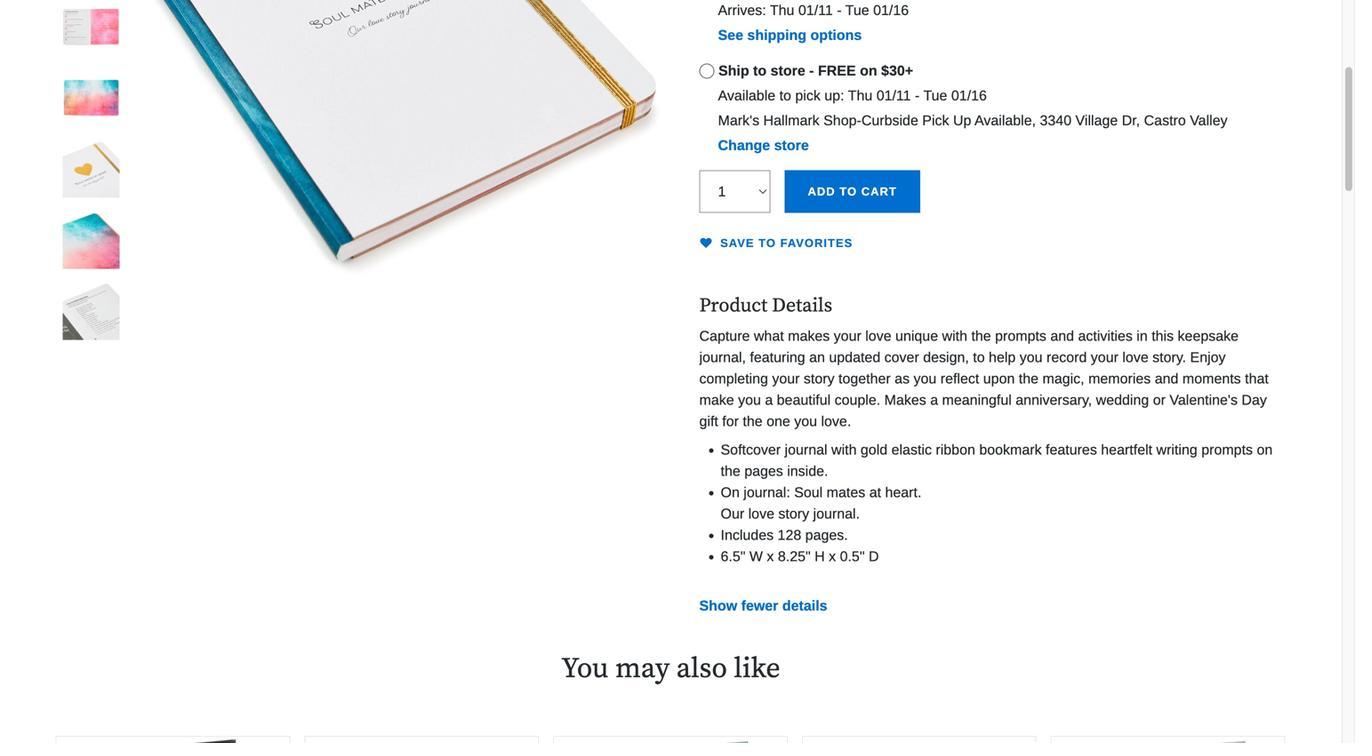 Task type: locate. For each thing, give the bounding box(es) containing it.
my promise book, image
[[1052, 738, 1285, 744], [1052, 738, 1285, 744]]

shop-
[[824, 113, 862, 129]]

thu
[[770, 2, 795, 18], [849, 88, 873, 104]]

features
[[1046, 442, 1098, 458]]

soul
[[795, 485, 823, 501]]

0 vertical spatial thu
[[770, 2, 795, 18]]

between you and me book, image
[[56, 738, 289, 744], [56, 738, 289, 744]]

soul mates at heart: our love story prompted journal image
[[63, 0, 120, 56], [134, 0, 664, 315], [63, 70, 120, 127], [63, 141, 120, 198], [63, 212, 120, 269], [63, 283, 120, 340]]

couple.
[[835, 392, 881, 408]]

prompts up help
[[996, 328, 1047, 344]]

prompts right writing
[[1202, 442, 1254, 458]]

enjoy
[[1191, 350, 1227, 366]]

available
[[718, 88, 776, 104]]

1 vertical spatial with
[[832, 442, 857, 458]]

cart
[[862, 185, 898, 199]]

change store button
[[700, 135, 809, 156]]

heart.
[[886, 485, 922, 501]]

0 vertical spatial story
[[804, 371, 835, 387]]

castro
[[1145, 113, 1187, 129]]

story
[[804, 371, 835, 387], [779, 506, 810, 522]]

2 horizontal spatial -
[[916, 88, 920, 104]]

01/11 down $30+
[[877, 88, 912, 104]]

tue
[[846, 2, 870, 18], [924, 88, 948, 104]]

1 vertical spatial 01/16
[[952, 88, 988, 104]]

you down completing
[[739, 392, 762, 408]]

available,
[[975, 113, 1037, 129]]

the right upon
[[1019, 371, 1039, 387]]

1 horizontal spatial on
[[1258, 442, 1273, 458]]

a right makes
[[931, 392, 939, 408]]

heart image
[[700, 238, 717, 249]]

0 horizontal spatial tue
[[846, 2, 870, 18]]

makes
[[885, 392, 927, 408]]

love.
[[822, 414, 852, 430]]

your down the featuring
[[773, 371, 800, 387]]

heartfelt
[[1102, 442, 1153, 458]]

1 horizontal spatial with
[[943, 328, 968, 344]]

pages
[[745, 464, 784, 480]]

0 horizontal spatial a
[[765, 392, 773, 408]]

01/16
[[874, 2, 909, 18], [952, 88, 988, 104]]

you may also like
[[562, 652, 781, 687]]

0 vertical spatial 01/11
[[799, 2, 833, 18]]

journal:
[[744, 485, 791, 501]]

to left help
[[974, 350, 985, 366]]

01/11 up options
[[799, 2, 833, 18]]

moments
[[1183, 371, 1242, 387]]

free
[[819, 63, 856, 79]]

0 horizontal spatial with
[[832, 442, 857, 458]]

your down activities
[[1092, 350, 1119, 366]]

the up 'on'
[[721, 464, 741, 480]]

thu right up:
[[849, 88, 873, 104]]

your up updated
[[834, 328, 862, 344]]

story.
[[1153, 350, 1187, 366]]

together
[[839, 371, 891, 387]]

1 vertical spatial tue
[[924, 88, 948, 104]]

1 horizontal spatial thu
[[849, 88, 873, 104]]

memories
[[1089, 371, 1152, 387]]

and up the record at the right top of the page
[[1051, 328, 1075, 344]]

up:
[[825, 88, 845, 104]]

love down in
[[1123, 350, 1149, 366]]

options
[[811, 27, 862, 43]]

the
[[972, 328, 992, 344], [1019, 371, 1039, 387], [743, 414, 763, 430], [721, 464, 741, 480]]

1 horizontal spatial prompts
[[1202, 442, 1254, 458]]

anniversary,
[[1016, 392, 1093, 408]]

- inside arrives: thu 01/11 - tue 01/16 see shipping options
[[837, 2, 842, 18]]

tue up pick
[[924, 88, 948, 104]]

1 vertical spatial prompts
[[1202, 442, 1254, 458]]

product details region
[[56, 0, 1287, 624]]

shipping
[[748, 27, 807, 43]]

01/16 inside ship to store - free on $30+ available to pick up: thu 01/11 - tue 01/16 mark's hallmark shop-curbside pick up available, 3340 village dr, castro valley change store
[[952, 88, 988, 104]]

completing
[[700, 371, 769, 387]]

store up pick
[[771, 63, 806, 79]]

1 vertical spatial your
[[1092, 350, 1119, 366]]

and down story.
[[1156, 371, 1179, 387]]

0 horizontal spatial on
[[860, 63, 878, 79]]

story down an
[[804, 371, 835, 387]]

gift
[[700, 414, 719, 430]]

1 vertical spatial store
[[775, 138, 809, 154]]

story inside softcover journal with gold elastic ribbon bookmark features heartfelt writing prompts on the pages inside. on journal: soul mates at heart. our love story journal. includes 128 pages. 6.5" w x 8.25" h x 0.5" d
[[779, 506, 810, 522]]

save to favorites
[[717, 237, 854, 250]]

on
[[860, 63, 878, 79], [1258, 442, 1273, 458]]

x right h
[[829, 549, 836, 565]]

- up options
[[837, 2, 842, 18]]

tue inside ship to store - free on $30+ available to pick up: thu 01/11 - tue 01/16 mark's hallmark shop-curbside pick up available, 3340 village dr, castro valley change store
[[924, 88, 948, 104]]

w
[[750, 549, 763, 565]]

product details
[[700, 294, 833, 319]]

1 vertical spatial love
[[1123, 350, 1149, 366]]

01/16 up up at right top
[[952, 88, 988, 104]]

1 vertical spatial 01/11
[[877, 88, 912, 104]]

details
[[773, 294, 833, 319]]

1 horizontal spatial a
[[931, 392, 939, 408]]

softcover journal with gold elastic ribbon bookmark features heartfelt writing prompts on the pages inside. on journal: soul mates at heart. our love story journal. includes 128 pages. 6.5" w x 8.25" h x 0.5" d
[[721, 442, 1273, 565]]

what
[[754, 328, 784, 344]]

ship to store - free on $30+ available to pick up: thu 01/11 - tue 01/16 mark's hallmark shop-curbside pick up available, 3340 village dr, castro valley change store
[[718, 63, 1228, 154]]

1 horizontal spatial your
[[834, 328, 862, 344]]

mates
[[827, 485, 866, 501]]

store down hallmark
[[775, 138, 809, 154]]

0 vertical spatial 01/16
[[874, 2, 909, 18]]

1 horizontal spatial -
[[837, 2, 842, 18]]

01/16 inside arrives: thu 01/11 - tue 01/16 see shipping options
[[874, 2, 909, 18]]

valley
[[1191, 113, 1228, 129]]

1 horizontal spatial tue
[[924, 88, 948, 104]]

1 horizontal spatial 01/16
[[952, 88, 988, 104]]

1 horizontal spatial x
[[829, 549, 836, 565]]

love down journal:
[[749, 506, 775, 522]]

0 vertical spatial love
[[866, 328, 892, 344]]

with up design,
[[943, 328, 968, 344]]

on down the day
[[1258, 442, 1273, 458]]

may
[[616, 652, 670, 687]]

0 horizontal spatial your
[[773, 371, 800, 387]]

1 horizontal spatial 01/11
[[877, 88, 912, 104]]

0 horizontal spatial love
[[749, 506, 775, 522]]

you right as
[[914, 371, 937, 387]]

or
[[1154, 392, 1166, 408]]

01/11
[[799, 2, 833, 18], [877, 88, 912, 104]]

on left $30+
[[860, 63, 878, 79]]

0 horizontal spatial -
[[810, 63, 815, 79]]

a up one
[[765, 392, 773, 408]]

0 horizontal spatial 01/16
[[874, 2, 909, 18]]

like
[[734, 652, 781, 687]]

to right ship
[[754, 63, 767, 79]]

2 vertical spatial love
[[749, 506, 775, 522]]

thu up see shipping options 'button'
[[770, 2, 795, 18]]

0 horizontal spatial x
[[767, 549, 774, 565]]

0 vertical spatial with
[[943, 328, 968, 344]]

0 horizontal spatial thu
[[770, 2, 795, 18]]

1 vertical spatial on
[[1258, 442, 1273, 458]]

store
[[771, 63, 806, 79], [775, 138, 809, 154]]

tue up options
[[846, 2, 870, 18]]

inside.
[[788, 464, 829, 480]]

softcover
[[721, 442, 781, 458]]

0 vertical spatial -
[[837, 2, 842, 18]]

0 vertical spatial on
[[860, 63, 878, 79]]

0 vertical spatial prompts
[[996, 328, 1047, 344]]

you
[[562, 652, 609, 687]]

1 horizontal spatial and
[[1156, 371, 1179, 387]]

activities
[[1079, 328, 1133, 344]]

x right the w
[[767, 549, 774, 565]]

on
[[721, 485, 740, 501]]

what i love about you q&a gift book, image
[[305, 738, 538, 744], [305, 738, 538, 744]]

1 vertical spatial -
[[810, 63, 815, 79]]

make
[[700, 392, 735, 408]]

you down beautiful
[[795, 414, 818, 430]]

story up 128
[[779, 506, 810, 522]]

1 vertical spatial thu
[[849, 88, 873, 104]]

h
[[815, 549, 825, 565]]

tue inside arrives: thu 01/11 - tue 01/16 see shipping options
[[846, 2, 870, 18]]

love up cover
[[866, 328, 892, 344]]

journal,
[[700, 350, 746, 366]]

on inside ship to store - free on $30+ available to pick up: thu 01/11 - tue 01/16 mark's hallmark shop-curbside pick up available, 3340 village dr, castro valley change store
[[860, 63, 878, 79]]

0 vertical spatial tue
[[846, 2, 870, 18]]

- up the curbside
[[916, 88, 920, 104]]

- up pick
[[810, 63, 815, 79]]

cheers to the years book, image
[[554, 738, 787, 744], [554, 738, 787, 744]]

to
[[754, 63, 767, 79], [780, 88, 792, 104], [759, 237, 777, 250], [974, 350, 985, 366]]

none radio inside product details region
[[700, 64, 715, 79]]

with
[[943, 328, 968, 344], [832, 442, 857, 458]]

1 vertical spatial and
[[1156, 371, 1179, 387]]

your
[[834, 328, 862, 344], [1092, 350, 1119, 366], [773, 371, 800, 387]]

gold
[[861, 442, 888, 458]]

a
[[765, 392, 773, 408], [931, 392, 939, 408]]

01/11 inside arrives: thu 01/11 - tue 01/16 see shipping options
[[799, 2, 833, 18]]

0 horizontal spatial 01/11
[[799, 2, 833, 18]]

you
[[1020, 350, 1043, 366], [914, 371, 937, 387], [739, 392, 762, 408], [795, 414, 818, 430]]

0 vertical spatial and
[[1051, 328, 1075, 344]]

details
[[783, 599, 828, 615]]

what i love about us journal book, image
[[803, 738, 1036, 744]]

2 vertical spatial -
[[916, 88, 920, 104]]

1 vertical spatial story
[[779, 506, 810, 522]]

with down the love.
[[832, 442, 857, 458]]

to left pick
[[780, 88, 792, 104]]

- for free
[[810, 63, 815, 79]]

in
[[1137, 328, 1148, 344]]

01/16 up $30+
[[874, 2, 909, 18]]

0 vertical spatial your
[[834, 328, 862, 344]]

one
[[767, 414, 791, 430]]

arrives: thu 01/11 - tue 01/16 see shipping options
[[718, 2, 909, 43]]

0 horizontal spatial prompts
[[996, 328, 1047, 344]]

None radio
[[700, 64, 715, 79]]

pages.
[[806, 528, 849, 544]]



Task type: vqa. For each thing, say whether or not it's contained in the screenshot.
Available,
yes



Task type: describe. For each thing, give the bounding box(es) containing it.
reflect
[[941, 371, 980, 387]]

mark's
[[718, 113, 760, 129]]

6.5"
[[721, 549, 746, 565]]

capture what makes your love unique with the prompts and activities in this keepsake journal, featuring an updated cover design, to help you record your love story. enjoy completing your story together as you reflect upon the magic, memories and moments that make you a beautiful couple. makes a meaningful anniversary, wedding or valentine's day gift for the one you love.
[[700, 328, 1269, 430]]

record
[[1047, 350, 1088, 366]]

makes
[[788, 328, 830, 344]]

design,
[[924, 350, 970, 366]]

bookmark
[[980, 442, 1042, 458]]

see shipping options button
[[700, 25, 862, 46]]

our
[[721, 506, 745, 522]]

1 x from the left
[[767, 549, 774, 565]]

magic,
[[1043, 371, 1085, 387]]

prompts inside capture what makes your love unique with the prompts and activities in this keepsake journal, featuring an updated cover design, to help you record your love story. enjoy completing your story together as you reflect upon the magic, memories and moments that make you a beautiful couple. makes a meaningful anniversary, wedding or valentine's day gift for the one you love.
[[996, 328, 1047, 344]]

that
[[1246, 371, 1269, 387]]

on inside softcover journal with gold elastic ribbon bookmark features heartfelt writing prompts on the pages inside. on journal: soul mates at heart. our love story journal. includes 128 pages. 6.5" w x 8.25" h x 0.5" d
[[1258, 442, 1273, 458]]

curbside
[[862, 113, 919, 129]]

beautiful
[[777, 392, 831, 408]]

to inside capture what makes your love unique with the prompts and activities in this keepsake journal, featuring an updated cover design, to help you record your love story. enjoy completing your story together as you reflect upon the magic, memories and moments that make you a beautiful couple. makes a meaningful anniversary, wedding or valentine's day gift for the one you love.
[[974, 350, 985, 366]]

2 horizontal spatial your
[[1092, 350, 1119, 366]]

prompts inside softcover journal with gold elastic ribbon bookmark features heartfelt writing prompts on the pages inside. on journal: soul mates at heart. our love story journal. includes 128 pages. 6.5" w x 8.25" h x 0.5" d
[[1202, 442, 1254, 458]]

product
[[700, 294, 768, 319]]

d
[[869, 549, 880, 565]]

save to favorites link
[[700, 231, 854, 260]]

keepsake
[[1179, 328, 1239, 344]]

arrives:
[[718, 2, 767, 18]]

128
[[778, 528, 802, 544]]

the inside softcover journal with gold elastic ribbon bookmark features heartfelt writing prompts on the pages inside. on journal: soul mates at heart. our love story journal. includes 128 pages. 6.5" w x 8.25" h x 0.5" d
[[721, 464, 741, 480]]

favorites
[[781, 237, 854, 250]]

- for tue
[[837, 2, 842, 18]]

you right help
[[1020, 350, 1043, 366]]

up
[[954, 113, 972, 129]]

with inside capture what makes your love unique with the prompts and activities in this keepsake journal, featuring an updated cover design, to help you record your love story. enjoy completing your story together as you reflect upon the magic, memories and moments that make you a beautiful couple. makes a meaningful anniversary, wedding or valentine's day gift for the one you love.
[[943, 328, 968, 344]]

2 a from the left
[[931, 392, 939, 408]]

village
[[1076, 113, 1119, 129]]

ship
[[719, 63, 750, 79]]

includes
[[721, 528, 774, 544]]

cover
[[885, 350, 920, 366]]

wedding
[[1097, 392, 1150, 408]]

change
[[718, 138, 771, 154]]

as
[[895, 371, 910, 387]]

journal.
[[814, 506, 860, 522]]

story inside capture what makes your love unique with the prompts and activities in this keepsake journal, featuring an updated cover design, to help you record your love story. enjoy completing your story together as you reflect upon the magic, memories and moments that make you a beautiful couple. makes a meaningful anniversary, wedding or valentine's day gift for the one you love.
[[804, 371, 835, 387]]

elastic
[[892, 442, 932, 458]]

01/11 inside ship to store - free on $30+ available to pick up: thu 01/11 - tue 01/16 mark's hallmark shop-curbside pick up available, 3340 village dr, castro valley change store
[[877, 88, 912, 104]]

thu inside ship to store - free on $30+ available to pick up: thu 01/11 - tue 01/16 mark's hallmark shop-curbside pick up available, 3340 village dr, castro valley change store
[[849, 88, 873, 104]]

unique
[[896, 328, 939, 344]]

journal
[[785, 442, 828, 458]]

for
[[723, 414, 739, 430]]

the right for
[[743, 414, 763, 430]]

fewer
[[742, 599, 779, 615]]

2 horizontal spatial love
[[1123, 350, 1149, 366]]

$30+
[[882, 63, 914, 79]]

add to cart button
[[785, 171, 921, 213]]

pick
[[923, 113, 950, 129]]

ribbon
[[936, 442, 976, 458]]

valentine's
[[1170, 392, 1239, 408]]

to right save
[[759, 237, 777, 250]]

3340
[[1041, 113, 1072, 129]]

0.5"
[[840, 549, 865, 565]]

show fewer details
[[700, 599, 828, 615]]

2 vertical spatial your
[[773, 371, 800, 387]]

meaningful
[[943, 392, 1012, 408]]

pick
[[796, 88, 821, 104]]

2 x from the left
[[829, 549, 836, 565]]

this
[[1152, 328, 1175, 344]]

0 vertical spatial store
[[771, 63, 806, 79]]

help
[[989, 350, 1016, 366]]

the up help
[[972, 328, 992, 344]]

0 horizontal spatial and
[[1051, 328, 1075, 344]]

dr,
[[1123, 113, 1141, 129]]

day
[[1242, 392, 1268, 408]]

at
[[870, 485, 882, 501]]

to
[[840, 185, 858, 199]]

featuring
[[750, 350, 806, 366]]

capture
[[700, 328, 750, 344]]

save
[[721, 237, 755, 250]]

show fewer details button
[[700, 599, 828, 615]]

show
[[700, 599, 738, 615]]

8.25"
[[778, 549, 811, 565]]

thu inside arrives: thu 01/11 - tue 01/16 see shipping options
[[770, 2, 795, 18]]

1 a from the left
[[765, 392, 773, 408]]

with inside softcover journal with gold elastic ribbon bookmark features heartfelt writing prompts on the pages inside. on journal: soul mates at heart. our love story journal. includes 128 pages. 6.5" w x 8.25" h x 0.5" d
[[832, 442, 857, 458]]

writing
[[1157, 442, 1198, 458]]

1 horizontal spatial love
[[866, 328, 892, 344]]

an
[[810, 350, 826, 366]]

love inside softcover journal with gold elastic ribbon bookmark features heartfelt writing prompts on the pages inside. on journal: soul mates at heart. our love story journal. includes 128 pages. 6.5" w x 8.25" h x 0.5" d
[[749, 506, 775, 522]]

hallmark
[[764, 113, 820, 129]]

also
[[677, 652, 728, 687]]



